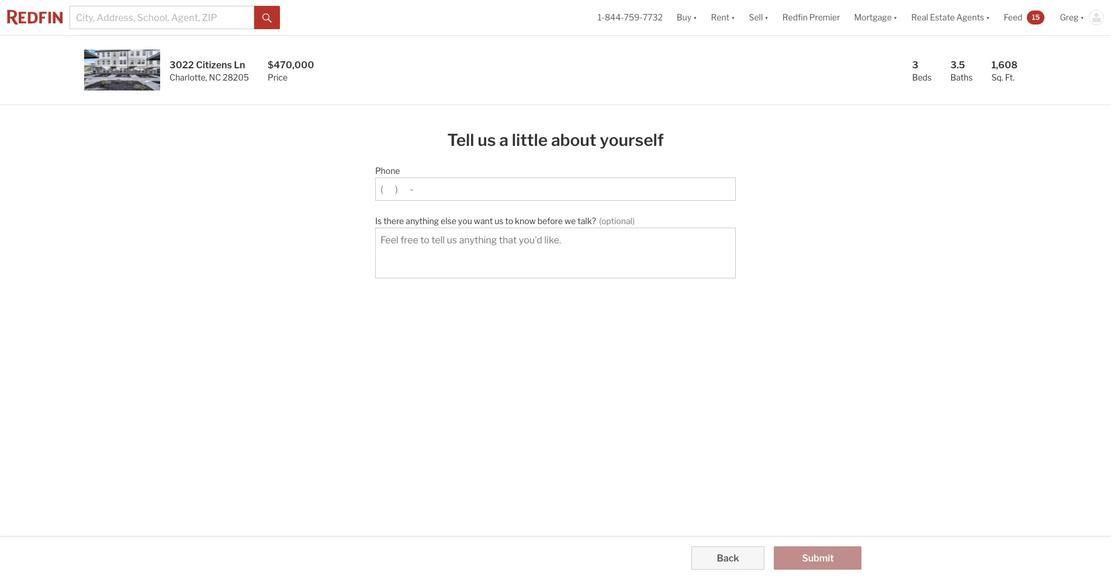 Task type: describe. For each thing, give the bounding box(es) containing it.
1,608 sq. ft.
[[991, 60, 1018, 82]]

3.5 baths
[[950, 60, 973, 82]]

mortgage ▾ button
[[847, 0, 904, 35]]

feed
[[1004, 12, 1022, 22]]

Is there anything else you want us to know before we talk? text field
[[380, 234, 731, 273]]

1-
[[598, 12, 605, 22]]

▾ for mortgage ▾
[[893, 12, 897, 22]]

redfin premier
[[782, 12, 840, 22]]

28205
[[223, 72, 249, 82]]

submit search image
[[262, 13, 272, 23]]

anything
[[406, 216, 439, 226]]

mortgage ▾ button
[[854, 0, 897, 35]]

buy ▾
[[677, 12, 697, 22]]

5 ▾ from the left
[[986, 12, 990, 22]]

phone
[[375, 166, 400, 176]]

buy ▾ button
[[677, 0, 697, 35]]

redfin premier button
[[775, 0, 847, 35]]

City, Address, School, Agent, ZIP search field
[[70, 6, 254, 29]]

3.5
[[950, 60, 965, 71]]

3
[[912, 60, 918, 71]]

buy ▾ button
[[670, 0, 704, 35]]

real estate agents ▾ button
[[904, 0, 997, 35]]

is
[[375, 216, 382, 226]]

estate
[[930, 12, 955, 22]]

back button
[[691, 547, 765, 570]]

ln
[[234, 60, 245, 71]]

submit button
[[774, 547, 862, 570]]

is there anything else you want us to know before we talk? element
[[375, 210, 730, 228]]

greg
[[1060, 12, 1079, 22]]

rent
[[711, 12, 729, 22]]

▾ for sell ▾
[[765, 12, 768, 22]]

844-
[[605, 12, 624, 22]]

▾ for buy ▾
[[693, 12, 697, 22]]

little
[[512, 130, 548, 150]]

3022
[[169, 60, 194, 71]]

▾ for rent ▾
[[731, 12, 735, 22]]

citizens
[[196, 60, 232, 71]]

before
[[538, 216, 563, 226]]

nc
[[209, 72, 221, 82]]

sell ▾ button
[[749, 0, 768, 35]]

rent ▾ button
[[704, 0, 742, 35]]

a
[[499, 130, 508, 150]]

1-844-759-7732 link
[[598, 12, 663, 22]]

$470,000
[[268, 60, 314, 71]]

buy
[[677, 12, 691, 22]]

is there anything else you want us to know before we talk?
[[375, 216, 596, 226]]

we
[[565, 216, 576, 226]]

premier
[[809, 12, 840, 22]]

real estate agents ▾
[[911, 12, 990, 22]]

tell
[[447, 130, 474, 150]]

there
[[383, 216, 404, 226]]

sell ▾
[[749, 12, 768, 22]]

yourself
[[600, 130, 664, 150]]

real estate agents ▾ link
[[911, 0, 990, 35]]



Task type: locate. For each thing, give the bounding box(es) containing it.
real
[[911, 12, 928, 22]]

charlotte
[[169, 72, 205, 82]]

3 ▾ from the left
[[765, 12, 768, 22]]

3022 citizens ln charlotte , nc 28205
[[169, 60, 249, 82]]

3 beds
[[912, 60, 932, 82]]

agents
[[956, 12, 984, 22]]

1,608
[[991, 60, 1018, 71]]

price
[[268, 72, 288, 82]]

you
[[458, 216, 472, 226]]

want
[[474, 216, 493, 226]]

759-
[[624, 12, 643, 22]]

0 vertical spatial us
[[478, 130, 496, 150]]

know
[[515, 216, 536, 226]]

baths
[[950, 72, 973, 82]]

ft.
[[1005, 72, 1014, 82]]

us left the to
[[495, 216, 503, 226]]

6 ▾ from the left
[[1080, 12, 1084, 22]]

▾
[[693, 12, 697, 22], [731, 12, 735, 22], [765, 12, 768, 22], [893, 12, 897, 22], [986, 12, 990, 22], [1080, 12, 1084, 22]]

sell
[[749, 12, 763, 22]]

$470,000 price
[[268, 60, 314, 82]]

1 ▾ from the left
[[693, 12, 697, 22]]

2 ▾ from the left
[[731, 12, 735, 22]]

sq.
[[991, 72, 1003, 82]]

phone. required field. element
[[375, 160, 730, 178]]

1-844-759-7732
[[598, 12, 663, 22]]

us
[[478, 130, 496, 150], [495, 216, 503, 226]]

sell ▾ button
[[742, 0, 775, 35]]

about
[[551, 130, 596, 150]]

back
[[717, 553, 739, 565]]

mortgage
[[854, 12, 892, 22]]

talk?
[[578, 216, 596, 226]]

beds
[[912, 72, 932, 82]]

▾ right rent
[[731, 12, 735, 22]]

tell us a little about yourself
[[447, 130, 664, 150]]

mortgage ▾
[[854, 12, 897, 22]]

▾ right mortgage
[[893, 12, 897, 22]]

7732
[[643, 12, 663, 22]]

else
[[441, 216, 456, 226]]

,
[[205, 72, 207, 82]]

Phone telephone field
[[380, 184, 731, 195]]

▾ right buy
[[693, 12, 697, 22]]

▾ right agents
[[986, 12, 990, 22]]

submit
[[802, 553, 834, 565]]

greg ▾
[[1060, 12, 1084, 22]]

4 ▾ from the left
[[893, 12, 897, 22]]

us left a
[[478, 130, 496, 150]]

▾ right sell
[[765, 12, 768, 22]]

rent ▾
[[711, 12, 735, 22]]

redfin
[[782, 12, 808, 22]]

▾ for greg ▾
[[1080, 12, 1084, 22]]

1 vertical spatial us
[[495, 216, 503, 226]]

rent ▾ button
[[711, 0, 735, 35]]

▾ right the greg
[[1080, 12, 1084, 22]]

15
[[1032, 13, 1040, 21]]

to
[[505, 216, 513, 226]]



Task type: vqa. For each thing, say whether or not it's contained in the screenshot.
what is your household gross (before taxes) annual income?
no



